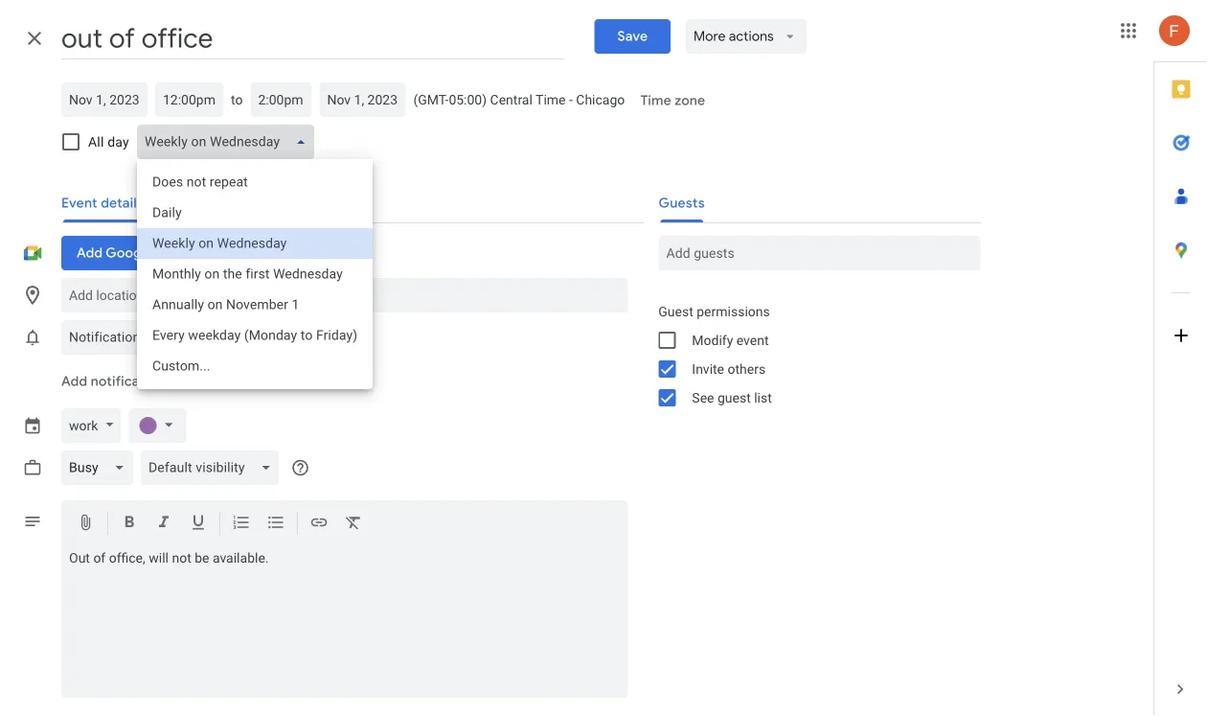Task type: vqa. For each thing, say whether or not it's contained in the screenshot.
2 related to November 2 element
no



Task type: locate. For each thing, give the bounding box(es) containing it.
of
[[93, 550, 106, 566]]

05:00)
[[449, 92, 487, 107]]

daily option
[[137, 197, 373, 228]]

remove formatting image
[[344, 513, 363, 535]]

invite
[[692, 361, 725, 377]]

custom... option
[[137, 351, 373, 382]]

all
[[88, 134, 104, 150]]

Location text field
[[69, 278, 621, 313]]

time zone button
[[633, 83, 713, 118]]

does not repeat option
[[137, 167, 373, 197]]

formatting options toolbar
[[61, 500, 628, 547]]

None field
[[137, 125, 322, 159], [61, 320, 183, 355], [61, 451, 141, 485], [141, 451, 287, 485], [137, 125, 322, 159], [61, 320, 183, 355], [61, 451, 141, 485], [141, 451, 287, 485]]

save
[[618, 28, 648, 45]]

End time text field
[[258, 88, 304, 111]]

underline image
[[189, 513, 208, 535]]

event
[[737, 332, 769, 348]]

notification
[[91, 373, 164, 390]]

time left "zone"
[[641, 92, 672, 109]]

group containing guest permissions
[[644, 297, 981, 412]]

1 horizontal spatial time
[[641, 92, 672, 109]]

out of office, will not be available.
[[69, 550, 269, 566]]

save button
[[595, 19, 671, 54]]

numbered list image
[[232, 513, 251, 535]]

bold image
[[120, 513, 139, 535]]

office,
[[109, 550, 146, 566]]

add notification
[[61, 373, 164, 390]]

0 horizontal spatial time
[[536, 92, 566, 107]]

every weekday (monday to friday) option
[[137, 320, 373, 351]]

time left -
[[536, 92, 566, 107]]

End date text field
[[327, 88, 398, 111]]

will
[[149, 550, 169, 566]]

out
[[69, 550, 90, 566]]

Description text field
[[61, 550, 628, 694]]

more actions arrow_drop_down
[[694, 28, 800, 45]]

tab list
[[1155, 62, 1208, 662]]

Start time text field
[[163, 88, 216, 111]]

add notification button
[[54, 359, 172, 405]]

guest
[[659, 303, 694, 319]]

see
[[692, 390, 715, 406]]

more
[[694, 28, 726, 45]]

actions
[[730, 28, 775, 45]]

available.
[[213, 550, 269, 566]]

be
[[195, 550, 209, 566]]

modify
[[692, 332, 734, 348]]

group
[[644, 297, 981, 412]]

time
[[536, 92, 566, 107], [641, 92, 672, 109]]

monthly on the first wednesday option
[[137, 259, 373, 290]]

10 minutes before element
[[61, 316, 381, 359]]

zone
[[675, 92, 706, 109]]



Task type: describe. For each thing, give the bounding box(es) containing it.
(gmt-
[[414, 92, 449, 107]]

see guest list
[[692, 390, 772, 406]]

italic image
[[154, 513, 174, 535]]

arrow_drop_down
[[782, 28, 800, 45]]

central
[[490, 92, 533, 107]]

Minutes in advance for notification number field
[[190, 320, 236, 355]]

not
[[172, 550, 191, 566]]

all day
[[88, 134, 129, 150]]

weekly on wednesday option
[[137, 228, 373, 259]]

annually on november 1 option
[[137, 290, 373, 320]]

bulleted list image
[[267, 513, 286, 535]]

day
[[108, 134, 129, 150]]

insert link image
[[310, 513, 329, 535]]

time inside button
[[641, 92, 672, 109]]

recurrence list box
[[137, 159, 373, 389]]

to
[[231, 92, 243, 107]]

others
[[728, 361, 766, 377]]

Title text field
[[61, 17, 564, 59]]

chicago
[[576, 92, 625, 107]]

guest
[[718, 390, 751, 406]]

Guests text field
[[667, 236, 973, 270]]

time zone
[[641, 92, 706, 109]]

guest permissions
[[659, 303, 770, 319]]

work
[[69, 417, 98, 433]]

-
[[569, 92, 573, 107]]

permissions
[[697, 303, 770, 319]]

(gmt-05:00) central time - chicago
[[414, 92, 625, 107]]

Start date text field
[[69, 88, 140, 111]]

invite others
[[692, 361, 766, 377]]

modify event
[[692, 332, 769, 348]]

list
[[755, 390, 772, 406]]

add
[[61, 373, 87, 390]]



